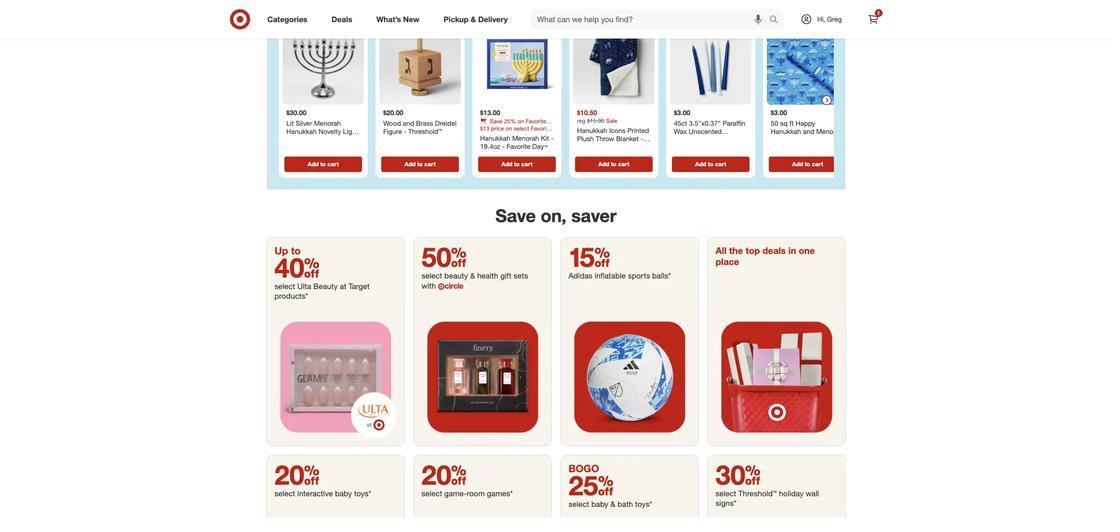 Task type: locate. For each thing, give the bounding box(es) containing it.
1 vertical spatial threshold™
[[577, 143, 611, 151]]

20
[[275, 458, 320, 491], [422, 458, 467, 491]]

threshold™ down "plush"
[[577, 143, 611, 151]]

search button
[[765, 9, 788, 32]]

select for select beauty & health gift sets with
[[422, 271, 442, 280]]

sets
[[514, 271, 528, 280]]

hanukkah inside $3.00 45ct 3.5"x0.37" paraffin wax unscented hanukkah taper candle - spritz™
[[674, 136, 704, 144]]

$3.00 up 50 in the right of the page
[[771, 109, 787, 117]]

select
[[422, 271, 442, 280], [275, 281, 295, 291], [275, 489, 295, 498], [422, 489, 442, 498], [716, 489, 736, 498], [569, 499, 589, 509]]

4 add to cart from the left
[[598, 160, 629, 168]]

- right kit
[[551, 134, 553, 142]]

$10.50
[[577, 109, 597, 117]]

45ct 3.5"x0.37" paraffin wax unscented hanukkah taper candle - spritz™ image
[[670, 23, 751, 105]]

2 add to cart button from the left
[[381, 157, 459, 172]]

0 horizontal spatial baby
[[335, 489, 352, 498]]

menorah inside $30.00 lit silver menorah hanukkah novelty light yellow - spritz™
[[314, 119, 341, 127]]

select inside "select ulta beauty at target products*"
[[275, 281, 295, 291]]

cart down blanket
[[618, 160, 629, 168]]

hanukkah inside $3.00 50 sq ft happy hanukkah and menorah gift wrap - spritz™
[[771, 127, 801, 136]]

spritz™ inside $3.00 50 sq ft happy hanukkah and menorah gift wrap - spritz™
[[806, 136, 827, 144]]

select threshold ™
[[716, 489, 777, 498]]

add to cart down brass
[[404, 160, 435, 168]]

threshold™ down brass
[[408, 127, 442, 136]]

& for select beauty & health gift sets with
[[470, 271, 475, 280]]

hanukkah inside $30.00 lit silver menorah hanukkah novelty light yellow - spritz™
[[286, 127, 316, 136]]

spritz™ down happy
[[806, 136, 827, 144]]

$3.00 for 50
[[771, 109, 787, 117]]

2 horizontal spatial spritz™
[[806, 136, 827, 144]]

add down taper in the right top of the page
[[695, 160, 706, 168]]

add to cart for hanukkah menorah kit - 19.4oz - favorite day™
[[501, 160, 532, 168]]

cart for 45ct 3.5"x0.37" paraffin wax unscented hanukkah taper candle - spritz™
[[715, 160, 726, 168]]

menorah inside $3.00 50 sq ft happy hanukkah and menorah gift wrap - spritz™
[[816, 127, 843, 136]]

baby
[[335, 489, 352, 498], [591, 499, 608, 509]]

all
[[716, 245, 727, 256]]

50
[[422, 240, 467, 273]]

add to cart button for 50 sq ft happy hanukkah and menorah gift wrap - spritz™
[[769, 157, 846, 172]]

20 for 20 select game-room games*
[[422, 458, 467, 491]]

0 vertical spatial toys*
[[354, 489, 371, 498]]

- inside $3.00 45ct 3.5"x0.37" paraffin wax unscented hanukkah taper candle - spritz™
[[674, 144, 676, 153]]

select baby & bath toys*
[[569, 499, 652, 509]]

5 cart from the left
[[715, 160, 726, 168]]

1 cart from the left
[[327, 160, 339, 168]]

adidas
[[569, 271, 593, 280]]

- right figure
[[404, 127, 406, 136]]

and
[[403, 119, 414, 127], [803, 127, 814, 136]]

yellow
[[286, 136, 305, 144]]

- inside $3.00 50 sq ft happy hanukkah and menorah gift wrap - spritz™
[[801, 136, 804, 144]]

add to cart for wood and brass dreidel figure - threshold™
[[404, 160, 435, 168]]

plush
[[577, 135, 594, 143]]

and down happy
[[803, 127, 814, 136]]

all the top deals in one place link
[[708, 238, 845, 446]]

pickup
[[444, 14, 469, 24]]

select left game- on the left bottom of the page
[[422, 489, 442, 498]]

what's new
[[376, 14, 420, 24]]

select for select baby & bath toys*
[[569, 499, 589, 509]]

1 add to cart from the left
[[308, 160, 339, 168]]

baby left "bath"
[[591, 499, 608, 509]]

balls*
[[652, 271, 671, 280]]

add to cart
[[308, 160, 339, 168], [404, 160, 435, 168], [501, 160, 532, 168], [598, 160, 629, 168], [695, 160, 726, 168], [792, 160, 823, 168]]

products*
[[275, 291, 308, 301]]

4 add to cart button from the left
[[575, 157, 653, 172]]

2 vertical spatial &
[[611, 499, 615, 509]]

hanukkah down sq
[[771, 127, 801, 136]]

gingerbread
[[492, 125, 524, 132]]

1 $3.00 from the left
[[674, 109, 690, 117]]

favorite right on
[[526, 118, 546, 125]]

games*
[[487, 489, 513, 498]]

categories link
[[259, 9, 320, 30]]

1 horizontal spatial threshold™
[[577, 143, 611, 151]]

add to cart down novelty
[[308, 160, 339, 168]]

and inside the $20.00 wood and brass dreidel figure - threshold™
[[403, 119, 414, 127]]

add down wrap
[[792, 160, 803, 168]]

1 horizontal spatial menorah
[[512, 134, 539, 142]]

$3.00
[[674, 109, 690, 117], [771, 109, 787, 117]]

add to cart button down brass
[[381, 157, 459, 172]]

save down $13.00
[[490, 118, 502, 125]]

5 add to cart from the left
[[695, 160, 726, 168]]

signs*
[[716, 498, 737, 508]]

& left "bath"
[[611, 499, 615, 509]]

sports
[[628, 271, 650, 280]]

to down hanukkah menorah kit - 19.4oz - favorite day™
[[514, 160, 519, 168]]

add to cart down wrap
[[792, 160, 823, 168]]

add to cart button down taper in the right top of the page
[[672, 157, 749, 172]]

$3.00 up 45ct
[[674, 109, 690, 117]]

6 add to cart from the left
[[792, 160, 823, 168]]

add to cart down hanukkah menorah kit - 19.4oz - favorite day™
[[501, 160, 532, 168]]

hanukkah down $15.00
[[577, 126, 607, 134]]

favorite inside save 25% on favorite day gingerbread
[[526, 118, 546, 125]]

to
[[320, 160, 326, 168], [417, 160, 423, 168], [514, 160, 519, 168], [611, 160, 616, 168], [708, 160, 713, 168], [805, 160, 810, 168], [291, 244, 301, 257]]

baby right interactive
[[335, 489, 352, 498]]

1 horizontal spatial spritz™
[[678, 144, 700, 153]]

4 add from the left
[[598, 160, 609, 168]]

2 horizontal spatial menorah
[[816, 127, 843, 136]]

cart
[[327, 160, 339, 168], [424, 160, 435, 168], [521, 160, 532, 168], [618, 160, 629, 168], [715, 160, 726, 168], [812, 160, 823, 168]]

1 horizontal spatial $3.00
[[771, 109, 787, 117]]

select left the ulta
[[275, 281, 295, 291]]

0 vertical spatial and
[[403, 119, 414, 127]]

blanket
[[616, 135, 639, 143]]

add down the $20.00 wood and brass dreidel figure - threshold™
[[404, 160, 415, 168]]

hanukkah menorah kit - 19.4oz - favorite day™ image
[[476, 23, 558, 105]]

1 add to cart button from the left
[[284, 157, 362, 172]]

deals
[[332, 14, 352, 24]]

spritz™ down novelty
[[312, 136, 333, 144]]

to down brass
[[417, 160, 423, 168]]

add to cart button down throw at the top right
[[575, 157, 653, 172]]

2 add to cart from the left
[[404, 160, 435, 168]]

- inside the $20.00 wood and brass dreidel figure - threshold™
[[404, 127, 406, 136]]

20 inside 20 select game-room games*
[[422, 458, 467, 491]]

$3.00 45ct 3.5"x0.37" paraffin wax unscented hanukkah taper candle - spritz™
[[674, 109, 746, 153]]

target
[[349, 281, 370, 291]]

5 add to cart button from the left
[[672, 157, 749, 172]]

- down wax
[[674, 144, 676, 153]]

add to cart for hanukkah icons printed plush throw blanket - threshold™
[[598, 160, 629, 168]]

1 vertical spatial &
[[470, 271, 475, 280]]

threshold
[[739, 489, 773, 498]]

menorah
[[314, 119, 341, 127], [816, 127, 843, 136], [512, 134, 539, 142]]

hanukkah
[[577, 126, 607, 134], [286, 127, 316, 136], [771, 127, 801, 136], [480, 134, 510, 142], [674, 136, 704, 144]]

save
[[490, 118, 502, 125], [495, 205, 536, 227]]

$10.50 reg $15.00 sale hanukkah icons printed plush throw blanket - threshold™
[[577, 109, 649, 151]]

&
[[471, 14, 476, 24], [470, 271, 475, 280], [611, 499, 615, 509]]

add to cart down taper in the right top of the page
[[695, 160, 726, 168]]

add to cart down throw at the top right
[[598, 160, 629, 168]]

add for hanukkah icons printed plush throw blanket - threshold™
[[598, 160, 609, 168]]

deals
[[763, 245, 786, 256]]

1 add from the left
[[308, 160, 318, 168]]

spritz™ inside $3.00 45ct 3.5"x0.37" paraffin wax unscented hanukkah taper candle - spritz™
[[678, 144, 700, 153]]

to down $3.00 50 sq ft happy hanukkah and menorah gift wrap - spritz™ on the right top
[[805, 160, 810, 168]]

select left interactive
[[275, 489, 295, 498]]

- right wrap
[[801, 136, 804, 144]]

1 horizontal spatial toys*
[[635, 499, 652, 509]]

to for 45ct 3.5"x0.37" paraffin wax unscented hanukkah taper candle - spritz™
[[708, 160, 713, 168]]

0 horizontal spatial spritz™
[[312, 136, 333, 144]]

menorah inside hanukkah menorah kit - 19.4oz - favorite day™
[[512, 134, 539, 142]]

spritz™ down wax
[[678, 144, 700, 153]]

icons
[[609, 126, 625, 134]]

hanukkah inside $10.50 reg $15.00 sale hanukkah icons printed plush throw blanket - threshold™
[[577, 126, 607, 134]]

what's new link
[[368, 9, 432, 30]]

save left "on," in the top of the page
[[495, 205, 536, 227]]

0 horizontal spatial toys*
[[354, 489, 371, 498]]

0 vertical spatial threshold™
[[408, 127, 442, 136]]

holiday wall signs*
[[716, 489, 819, 508]]

1 vertical spatial toys*
[[635, 499, 652, 509]]

select up with
[[422, 271, 442, 280]]

day™
[[532, 142, 548, 151]]

game-
[[444, 489, 467, 498]]

0 horizontal spatial 20
[[275, 458, 320, 491]]

0 horizontal spatial and
[[403, 119, 414, 127]]

all the top deals in one place
[[716, 245, 815, 267]]

-
[[404, 127, 406, 136], [551, 134, 553, 142], [641, 135, 643, 143], [307, 136, 310, 144], [801, 136, 804, 144], [502, 142, 505, 151], [674, 144, 676, 153]]

select inside select beauty & health gift sets with
[[422, 271, 442, 280]]

on
[[517, 118, 524, 125]]

6 add from the left
[[792, 160, 803, 168]]

1 horizontal spatial 20
[[422, 458, 467, 491]]

select left threshold
[[716, 489, 736, 498]]

1 vertical spatial baby
[[591, 499, 608, 509]]

cart down $3.00 50 sq ft happy hanukkah and menorah gift wrap - spritz™ on the right top
[[812, 160, 823, 168]]

0 horizontal spatial threshold™
[[408, 127, 442, 136]]

save for save on, saver
[[495, 205, 536, 227]]

toys* for select
[[635, 499, 652, 509]]

at
[[340, 281, 346, 291]]

4 cart from the left
[[618, 160, 629, 168]]

interactive
[[297, 489, 333, 498]]

$3.00 inside $3.00 45ct 3.5"x0.37" paraffin wax unscented hanukkah taper candle - spritz™
[[674, 109, 690, 117]]

6 add to cart button from the left
[[769, 157, 846, 172]]

& right the pickup
[[471, 14, 476, 24]]

- down printed
[[641, 135, 643, 143]]

$20.00 wood and brass dreidel figure - threshold™
[[383, 109, 456, 136]]

select inside 20 select game-room games*
[[422, 489, 442, 498]]

new
[[403, 14, 420, 24]]

$3.00 for 45ct
[[674, 109, 690, 117]]

threshold™
[[408, 127, 442, 136], [577, 143, 611, 151]]

0 vertical spatial favorite
[[526, 118, 546, 125]]

to down taper in the right top of the page
[[708, 160, 713, 168]]

sq
[[780, 119, 787, 127]]

select down bogo
[[569, 499, 589, 509]]

20 for 20 select interactive baby toys*
[[275, 458, 320, 491]]

5 add from the left
[[695, 160, 706, 168]]

$3.00 inside $3.00 50 sq ft happy hanukkah and menorah gift wrap - spritz™
[[771, 109, 787, 117]]

toys* inside 20 select interactive baby toys*
[[354, 489, 371, 498]]

add to cart button for hanukkah icons printed plush throw blanket - threshold™
[[575, 157, 653, 172]]

hanukkah up 19.4oz
[[480, 134, 510, 142]]

and inside $3.00 50 sq ft happy hanukkah and menorah gift wrap - spritz™
[[803, 127, 814, 136]]

add for 45ct 3.5"x0.37" paraffin wax unscented hanukkah taper candle - spritz™
[[695, 160, 706, 168]]

1 vertical spatial and
[[803, 127, 814, 136]]

to down novelty
[[320, 160, 326, 168]]

add for 50 sq ft happy hanukkah and menorah gift wrap - spritz™
[[792, 160, 803, 168]]

toys*
[[354, 489, 371, 498], [635, 499, 652, 509]]

cart down taper in the right top of the page
[[715, 160, 726, 168]]

0 vertical spatial baby
[[335, 489, 352, 498]]

1 vertical spatial favorite
[[506, 142, 530, 151]]

holiday
[[779, 489, 804, 498]]

circle
[[445, 281, 463, 291]]

wood and brass dreidel figure - threshold™ image
[[379, 23, 461, 105]]

3 add to cart from the left
[[501, 160, 532, 168]]

& left the health
[[470, 271, 475, 280]]

- right 19.4oz
[[502, 142, 505, 151]]

and left brass
[[403, 119, 414, 127]]

save inside save 25% on favorite day gingerbread
[[490, 118, 502, 125]]

add down throw at the top right
[[598, 160, 609, 168]]

0 vertical spatial &
[[471, 14, 476, 24]]

1 20 from the left
[[275, 458, 320, 491]]

6 cart from the left
[[812, 160, 823, 168]]

3 add from the left
[[501, 160, 512, 168]]

toys* right "bath"
[[635, 499, 652, 509]]

ulta
[[297, 281, 311, 291]]

add down novelty
[[308, 160, 318, 168]]

2 add from the left
[[404, 160, 415, 168]]

0 horizontal spatial $3.00
[[674, 109, 690, 117]]

toys* right interactive
[[354, 489, 371, 498]]

2 $3.00 from the left
[[771, 109, 787, 117]]

to right up
[[291, 244, 301, 257]]

2 20 from the left
[[422, 458, 467, 491]]

add down hanukkah menorah kit - 19.4oz - favorite day™
[[501, 160, 512, 168]]

kit
[[541, 134, 549, 142]]

3 add to cart button from the left
[[478, 157, 556, 172]]

add to cart button down hanukkah menorah kit - 19.4oz - favorite day™
[[478, 157, 556, 172]]

hanukkah down wax
[[674, 136, 704, 144]]

0 vertical spatial save
[[490, 118, 502, 125]]

2 cart from the left
[[424, 160, 435, 168]]

add
[[308, 160, 318, 168], [404, 160, 415, 168], [501, 160, 512, 168], [598, 160, 609, 168], [695, 160, 706, 168], [792, 160, 803, 168]]

cart down novelty
[[327, 160, 339, 168]]

favorite down gingerbread
[[506, 142, 530, 151]]

on,
[[541, 205, 567, 227]]

to down throw at the top right
[[611, 160, 616, 168]]

health
[[477, 271, 498, 280]]

pickup & delivery
[[444, 14, 508, 24]]

beauty
[[313, 281, 338, 291]]

1 vertical spatial save
[[495, 205, 536, 227]]

20 inside 20 select interactive baby toys*
[[275, 458, 320, 491]]

1 horizontal spatial and
[[803, 127, 814, 136]]

select for select threshold ™
[[716, 489, 736, 498]]

search
[[765, 15, 788, 25]]

20 select interactive baby toys*
[[275, 458, 371, 498]]

add to cart button down novelty
[[284, 157, 362, 172]]

cart down brass
[[424, 160, 435, 168]]

taper
[[706, 136, 723, 144]]

& for select baby & bath toys*
[[611, 499, 615, 509]]

$3.00 50 sq ft happy hanukkah and menorah gift wrap - spritz™
[[771, 109, 843, 144]]

0 horizontal spatial menorah
[[314, 119, 341, 127]]

in
[[789, 245, 796, 256]]

1 horizontal spatial baby
[[591, 499, 608, 509]]

- right yellow
[[307, 136, 310, 144]]

cart down day™
[[521, 160, 532, 168]]

& inside select beauty & health gift sets with
[[470, 271, 475, 280]]

add to cart button down wrap
[[769, 157, 846, 172]]

3 cart from the left
[[521, 160, 532, 168]]

hanukkah down silver
[[286, 127, 316, 136]]

to for hanukkah icons printed plush throw blanket - threshold™
[[611, 160, 616, 168]]



Task type: vqa. For each thing, say whether or not it's contained in the screenshot.
Candle
yes



Task type: describe. For each thing, give the bounding box(es) containing it.
hanukkah inside hanukkah menorah kit - 19.4oz - favorite day™
[[480, 134, 510, 142]]

silver
[[295, 119, 312, 127]]

add to cart button for 45ct 3.5"x0.37" paraffin wax unscented hanukkah taper candle - spritz™
[[672, 157, 749, 172]]

50
[[771, 119, 778, 127]]

inflatable
[[595, 271, 626, 280]]

45ct
[[674, 119, 687, 127]]

- inside $10.50 reg $15.00 sale hanukkah icons printed plush throw blanket - threshold™
[[641, 135, 643, 143]]

add to cart for lit silver menorah hanukkah novelty light yellow - spritz™
[[308, 160, 339, 168]]

gift
[[771, 136, 782, 144]]

spritz™ inside $30.00 lit silver menorah hanukkah novelty light yellow - spritz™
[[312, 136, 333, 144]]

cart for 50 sq ft happy hanukkah and menorah gift wrap - spritz™
[[812, 160, 823, 168]]

25
[[569, 469, 614, 502]]

to for 50 sq ft happy hanukkah and menorah gift wrap - spritz™
[[805, 160, 810, 168]]

happy
[[796, 119, 815, 127]]

2 link
[[863, 9, 884, 30]]

add to cart for 50 sq ft happy hanukkah and menorah gift wrap - spritz™
[[792, 160, 823, 168]]

save for save 25% on favorite day gingerbread
[[490, 118, 502, 125]]

lit
[[286, 119, 294, 127]]

dreidel
[[435, 119, 456, 127]]

select inside 20 select interactive baby toys*
[[275, 489, 295, 498]]

20 select game-room games*
[[422, 458, 513, 498]]

candle
[[724, 136, 746, 144]]

select beauty & health gift sets with
[[422, 271, 528, 291]]

save on, saver
[[495, 205, 617, 227]]

to for hanukkah menorah kit - 19.4oz - favorite day™
[[514, 160, 519, 168]]

categories
[[267, 14, 307, 24]]

figure
[[383, 127, 402, 136]]

cart for lit silver menorah hanukkah novelty light yellow - spritz™
[[327, 160, 339, 168]]

40
[[275, 251, 320, 284]]

the
[[729, 245, 743, 256]]

what's
[[376, 14, 401, 24]]

top
[[746, 245, 760, 256]]

day
[[480, 125, 490, 132]]

up
[[275, 244, 288, 257]]

select ulta beauty at target products*
[[275, 281, 370, 301]]

select for select ulta beauty at target products*
[[275, 281, 295, 291]]

$30.00 lit silver menorah hanukkah novelty light yellow - spritz™
[[286, 109, 358, 144]]

$30.00
[[286, 109, 306, 117]]

room
[[467, 489, 485, 498]]

30
[[716, 458, 761, 491]]

one
[[799, 245, 815, 256]]

lit silver menorah hanukkah novelty light yellow - spritz™ image
[[282, 23, 364, 105]]

greg
[[827, 15, 842, 23]]

™
[[773, 489, 777, 498]]

wall
[[806, 489, 819, 498]]

bogo
[[569, 462, 599, 475]]

gift
[[501, 271, 512, 280]]

What can we help you find? suggestions appear below search field
[[532, 9, 772, 30]]

delivery
[[478, 14, 508, 24]]

with
[[422, 281, 436, 291]]

hanukkah icons printed plush throw blanket - threshold™ image
[[573, 23, 654, 105]]

50 sq ft happy hanukkah and menorah gift wrap - spritz™ image
[[767, 23, 848, 105]]

wax
[[674, 127, 687, 136]]

wood
[[383, 119, 401, 127]]

deals link
[[323, 9, 364, 30]]

add to cart button for wood and brass dreidel figure - threshold™
[[381, 157, 459, 172]]

hi,
[[817, 15, 825, 23]]

toys* for 20
[[354, 489, 371, 498]]

bath
[[618, 499, 633, 509]]

hanukkah menorah kit - 19.4oz - favorite day™
[[480, 134, 553, 151]]

unscented
[[689, 127, 722, 136]]

& inside pickup & delivery "link"
[[471, 14, 476, 24]]

place
[[716, 256, 739, 267]]

throw
[[595, 135, 614, 143]]

add to cart for 45ct 3.5"x0.37" paraffin wax unscented hanukkah taper candle - spritz™
[[695, 160, 726, 168]]

printed
[[627, 126, 649, 134]]

15
[[569, 240, 610, 273]]

- inside $30.00 lit silver menorah hanukkah novelty light yellow - spritz™
[[307, 136, 310, 144]]

favorite inside hanukkah menorah kit - 19.4oz - favorite day™
[[506, 142, 530, 151]]

25%
[[504, 118, 516, 125]]

15 adidas inflatable sports balls*
[[569, 240, 671, 280]]

$15.00
[[587, 117, 604, 124]]

cart for hanukkah icons printed plush throw blanket - threshold™
[[618, 160, 629, 168]]

add for lit silver menorah hanukkah novelty light yellow - spritz™
[[308, 160, 318, 168]]

19.4oz
[[480, 142, 500, 151]]

$13.00
[[480, 109, 500, 117]]

wrap
[[783, 136, 799, 144]]

add for wood and brass dreidel figure - threshold™
[[404, 160, 415, 168]]

pickup & delivery link
[[435, 9, 520, 30]]

saver
[[571, 205, 617, 227]]

baby inside 20 select interactive baby toys*
[[335, 489, 352, 498]]

add for hanukkah menorah kit - 19.4oz - favorite day™
[[501, 160, 512, 168]]

add to cart button for hanukkah menorah kit - 19.4oz - favorite day™
[[478, 157, 556, 172]]

beauty
[[444, 271, 468, 280]]

novelty
[[318, 127, 341, 136]]

ft
[[789, 119, 794, 127]]

hi, greg
[[817, 15, 842, 23]]

to for lit silver menorah hanukkah novelty light yellow - spritz™
[[320, 160, 326, 168]]

threshold™ inside $10.50 reg $15.00 sale hanukkah icons printed plush throw blanket - threshold™
[[577, 143, 611, 151]]

to for wood and brass dreidel figure - threshold™
[[417, 160, 423, 168]]

cart for wood and brass dreidel figure - threshold™
[[424, 160, 435, 168]]

2
[[877, 10, 880, 16]]

reg
[[577, 117, 585, 124]]

light
[[343, 127, 358, 136]]

add to cart button for lit silver menorah hanukkah novelty light yellow - spritz™
[[284, 157, 362, 172]]

paraffin
[[723, 119, 745, 127]]

save 25% on favorite day gingerbread
[[480, 118, 546, 132]]

brass
[[416, 119, 433, 127]]

sale
[[606, 117, 617, 124]]

threshold™ inside the $20.00 wood and brass dreidel figure - threshold™
[[408, 127, 442, 136]]

cart for hanukkah menorah kit - 19.4oz - favorite day™
[[521, 160, 532, 168]]



